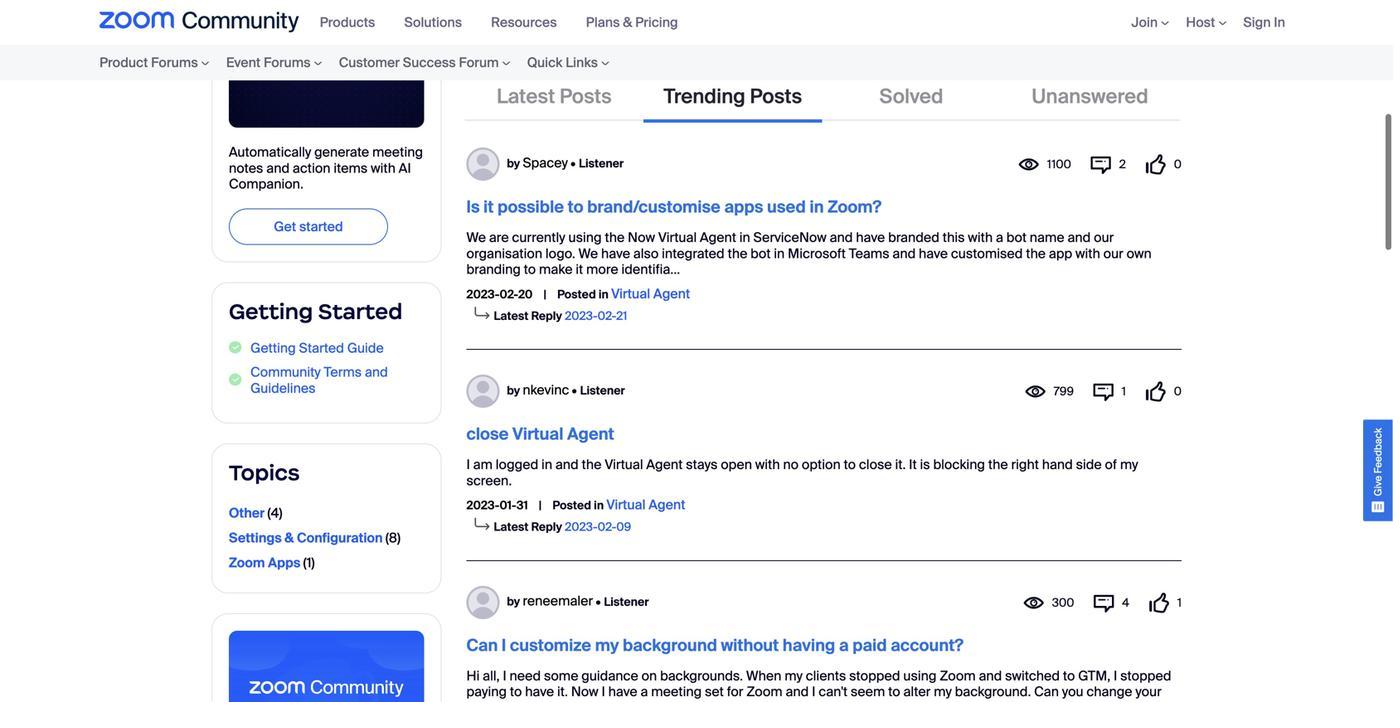 Task type: vqa. For each thing, say whether or not it's contained in the screenshot.
support,
no



Task type: describe. For each thing, give the bounding box(es) containing it.
and left switched
[[979, 668, 1002, 685]]

community.title image
[[100, 12, 299, 33]]

and right name
[[1068, 229, 1091, 246]]

0 horizontal spatial we
[[467, 229, 486, 246]]

menu bar for get started
[[66, 45, 651, 80]]

recent
[[467, 25, 572, 61]]

in inside 2023-01-31 | posted in virtual agent latest reply 2023-02-09
[[594, 498, 604, 513]]

background inside hi all, i need some guidance on backgrounds. when my clients stopped using zoom and switched to gtm, i stopped paying to have it. now i have a meeting set for zoom and i can't seem to alter my background. can you change your background if you are no ...
[[467, 699, 539, 702]]

sign in link
[[1244, 14, 1285, 31]]

alter
[[904, 683, 931, 701]]

items
[[334, 159, 368, 177]]

logged
[[496, 456, 538, 474]]

close inside i am logged in and the virtual agent stays open with no option to close it. it is blocking the right hand side of my screen.
[[859, 456, 892, 474]]

plans & pricing link
[[586, 14, 691, 31]]

agent for logged
[[646, 456, 683, 474]]

event
[[226, 54, 261, 71]]

my up guidance
[[595, 635, 619, 656]]

with right this
[[968, 229, 993, 246]]

0 vertical spatial 02-
[[500, 287, 518, 302]]

quick
[[527, 54, 563, 71]]

• for possible
[[571, 156, 576, 171]]

and left can't
[[786, 683, 809, 701]]

have left customised
[[919, 245, 948, 262]]

hi all, i need some guidance on backgrounds. when my clients stopped using zoom and switched to gtm, i stopped paying to have it. now i have a meeting set for zoom and i can't seem to alter my background. can you change your background if you are no ...
[[467, 668, 1172, 702]]

getting for getting started guide community terms and guidelines
[[250, 340, 296, 357]]

logo.
[[546, 245, 575, 262]]

have down the 'customize'
[[525, 683, 554, 701]]

01-
[[500, 498, 517, 513]]

solutions link
[[404, 14, 474, 31]]

zoom?
[[828, 197, 882, 218]]

a inside start a discussion link
[[1080, 35, 1088, 52]]

for
[[727, 683, 743, 701]]

with inside automatically generate meeting notes and action items with ai companion.
[[371, 159, 396, 177]]

a left the paid
[[839, 635, 849, 656]]

customised
[[951, 245, 1023, 262]]

0 vertical spatial it
[[484, 197, 494, 218]]

2 horizontal spatial zoom
[[940, 668, 976, 685]]

a inside we are currently using the now virtual agent in servicenow and have branded this with a bot name and our organisation logo. we have also integrated the bot in microsoft teams and have customised the app with our own branding to make it more identifia...
[[996, 229, 1003, 246]]

the left app
[[1026, 245, 1046, 262]]

the up the more
[[605, 229, 625, 246]]

• for agent
[[572, 383, 577, 398]]

switched
[[1005, 668, 1060, 685]]

list containing other
[[229, 502, 424, 576]]

0 vertical spatial background
[[623, 635, 717, 656]]

it inside we are currently using the now virtual agent in servicenow and have branded this with a bot name and our organisation logo. we have also integrated the bot in microsoft teams and have customised the app with our own branding to make it more identifia...
[[576, 261, 583, 278]]

guidance
[[582, 668, 638, 685]]

blocking
[[933, 456, 985, 474]]

reply for possible
[[531, 308, 562, 324]]

4 inside other 4 settings & configuration 8 zoom apps 1
[[271, 505, 279, 522]]

nkevinc image
[[467, 375, 500, 408]]

by inside by reneemaler • listener
[[507, 594, 520, 610]]

no inside hi all, i need some guidance on backgrounds. when my clients stopped using zoom and switched to gtm, i stopped paying to have it. now i have a meeting set for zoom and i can't seem to alter my background. can you change your background if you are no ...
[[600, 699, 616, 702]]

side
[[1076, 456, 1102, 474]]

is
[[467, 197, 480, 218]]

right
[[1011, 456, 1039, 474]]

forums for event forums
[[264, 54, 311, 71]]

forum
[[459, 54, 499, 71]]

reneemaler image
[[467, 586, 500, 619]]

8
[[389, 529, 397, 547]]

success
[[403, 54, 456, 71]]

i right all,
[[503, 668, 506, 685]]

with inside i am logged in and the virtual agent stays open with no option to close it. it is blocking the right hand side of my screen.
[[755, 456, 780, 474]]

ai
[[399, 159, 411, 177]]

your
[[1136, 683, 1162, 701]]

can inside hi all, i need some guidance on backgrounds. when my clients stopped using zoom and switched to gtm, i stopped paying to have it. now i have a meeting set for zoom and i can't seem to alter my background. can you change your background if you are no ...
[[1034, 683, 1059, 701]]

start a discussion
[[1047, 35, 1157, 52]]

products link
[[320, 14, 388, 31]]

am
[[473, 456, 493, 474]]

host link
[[1186, 14, 1227, 31]]

join link
[[1132, 14, 1170, 31]]

0 vertical spatial latest
[[497, 84, 555, 109]]

posted for possible
[[557, 287, 596, 302]]

i inside i am logged in and the virtual agent stays open with no option to close it. it is blocking the right hand side of my screen.
[[467, 456, 470, 474]]

posts for latest posts
[[560, 84, 612, 109]]

the up 2023-01-31 | posted in virtual agent latest reply 2023-02-09
[[582, 456, 602, 474]]

other link
[[229, 502, 265, 525]]

the left right
[[988, 456, 1008, 474]]

terms
[[324, 364, 362, 381]]

virtual for 31
[[607, 496, 646, 514]]

20
[[518, 287, 533, 302]]

in left microsoft
[[774, 245, 785, 262]]

automatically
[[229, 144, 311, 161]]

and inside i am logged in and the virtual agent stays open with no option to close it. it is blocking the right hand side of my screen.
[[556, 456, 579, 474]]

paid
[[853, 635, 887, 656]]

quick links
[[527, 54, 598, 71]]

are inside we are currently using the now virtual agent in servicenow and have branded this with a bot name and our organisation logo. we have also integrated the bot in microsoft teams and have customised the app with our own branding to make it more identifia...
[[489, 229, 509, 246]]

own
[[1127, 245, 1152, 262]]

companion.
[[229, 175, 303, 193]]

2 stopped from the left
[[1121, 668, 1172, 685]]

it. inside hi all, i need some guidance on backgrounds. when my clients stopped using zoom and switched to gtm, i stopped paying to have it. now i have a meeting set for zoom and i can't seem to alter my background. can you change your background if you are no ...
[[557, 683, 568, 701]]

posted for agent
[[553, 498, 591, 513]]

menu bar containing join
[[1107, 0, 1294, 45]]

spacey link
[[523, 154, 568, 172]]

1 horizontal spatial bot
[[1007, 229, 1027, 246]]

currently
[[512, 229, 565, 246]]

on
[[642, 668, 657, 685]]

by reneemaler • listener
[[507, 593, 649, 610]]

forums for product forums
[[151, 54, 198, 71]]

by spacey • listener
[[507, 154, 624, 172]]

1 inside other 4 settings & configuration 8 zoom apps 1
[[307, 554, 311, 572]]

1 horizontal spatial zoom
[[747, 683, 783, 701]]

2023-02-20 | posted in virtual agent latest reply 2023-02-21
[[467, 285, 690, 324]]

customer success forum
[[339, 54, 499, 71]]

microsoft
[[788, 245, 846, 262]]

sign in
[[1244, 14, 1285, 31]]

2023-02-21 link
[[565, 308, 627, 324]]

2023- left the 21 at left top
[[565, 308, 598, 324]]

can i customize my background without having a paid account?
[[467, 635, 964, 656]]

virtual agent link for possible
[[611, 285, 690, 303]]

& inside menu bar
[[623, 14, 632, 31]]

product
[[100, 54, 148, 71]]

in inside 2023-02-20 | posted in virtual agent latest reply 2023-02-21
[[599, 287, 609, 302]]

branded
[[888, 229, 940, 246]]

have left on
[[608, 683, 637, 701]]

agent for currently
[[700, 229, 736, 246]]

app
[[1049, 245, 1072, 262]]

to inside i am logged in and the virtual agent stays open with no option to close it. it is blocking the right hand side of my screen.
[[844, 456, 856, 474]]

event forums
[[226, 54, 311, 71]]

0 horizontal spatial bot
[[751, 245, 771, 262]]

0 vertical spatial close
[[467, 424, 509, 445]]

it
[[909, 456, 917, 474]]

agent for 20
[[653, 285, 690, 303]]

when
[[746, 668, 782, 685]]

i right gtm,
[[1114, 668, 1117, 685]]

in down apps
[[740, 229, 750, 246]]

action
[[293, 159, 331, 177]]

agent for 31
[[649, 496, 686, 514]]

listener for possible
[[579, 156, 624, 171]]

sign
[[1244, 14, 1271, 31]]

| for agent
[[539, 498, 542, 513]]

gtm,
[[1078, 668, 1111, 685]]

unanswered
[[1032, 84, 1149, 109]]

posts for trending posts
[[750, 84, 802, 109]]

getting started
[[229, 298, 403, 325]]

0 horizontal spatial you
[[553, 699, 574, 702]]

set
[[705, 683, 724, 701]]

now inside we are currently using the now virtual agent in servicenow and have branded this with a bot name and our organisation logo. we have also integrated the bot in microsoft teams and have customised the app with our own branding to make it more identifia...
[[628, 229, 655, 246]]

of
[[1105, 456, 1117, 474]]

get started link
[[229, 209, 388, 245]]

nkevinc link
[[523, 381, 569, 399]]

1 horizontal spatial you
[[1062, 683, 1084, 701]]

community
[[250, 364, 321, 381]]

spacey image
[[467, 148, 500, 181]]

1 vertical spatial 4
[[1122, 595, 1130, 611]]

brand/customise
[[587, 197, 721, 218]]

more
[[586, 261, 618, 278]]

name
[[1030, 229, 1065, 246]]

799
[[1054, 384, 1074, 399]]

activity
[[578, 25, 694, 61]]

settings
[[229, 529, 282, 547]]

started for getting started
[[318, 298, 403, 325]]

virtual for logged
[[605, 456, 643, 474]]

in
[[1274, 14, 1285, 31]]

menu bar for customer success forum
[[312, 0, 699, 45]]



Task type: locate. For each thing, give the bounding box(es) containing it.
0 vertical spatial &
[[623, 14, 632, 31]]

a right start
[[1080, 35, 1088, 52]]

latest for it
[[494, 308, 529, 324]]

2 posts from the left
[[750, 84, 802, 109]]

virtual agent link down identifia... on the left top
[[611, 285, 690, 303]]

reply down the 20
[[531, 308, 562, 324]]

and inside getting started guide community terms and guidelines
[[365, 364, 388, 381]]

1 vertical spatial started
[[299, 340, 344, 357]]

with left ai
[[371, 159, 396, 177]]

0 for is it possible to brand/customise apps used in zoom?
[[1174, 157, 1182, 172]]

a
[[1080, 35, 1088, 52], [996, 229, 1003, 246], [839, 635, 849, 656], [641, 683, 648, 701]]

reply inside 2023-02-20 | posted in virtual agent latest reply 2023-02-21
[[531, 308, 562, 324]]

| right the 20
[[544, 287, 546, 302]]

1 horizontal spatial can
[[1034, 683, 1059, 701]]

by inside by spacey • listener
[[507, 156, 520, 171]]

stays
[[686, 456, 718, 474]]

you left change in the bottom right of the page
[[1062, 683, 1084, 701]]

listener inside the by nkevinc • listener
[[580, 383, 625, 398]]

0 horizontal spatial are
[[489, 229, 509, 246]]

trending
[[664, 84, 745, 109]]

getting started guide community terms and guidelines
[[250, 340, 388, 397]]

1 vertical spatial can
[[1034, 683, 1059, 701]]

1 vertical spatial 1
[[307, 554, 311, 572]]

zoom right for
[[747, 683, 783, 701]]

1 posts from the left
[[560, 84, 612, 109]]

0 vertical spatial virtual agent link
[[611, 285, 690, 303]]

0 vertical spatial •
[[571, 156, 576, 171]]

agent inside 2023-02-20 | posted in virtual agent latest reply 2023-02-21
[[653, 285, 690, 303]]

and down zoom?
[[830, 229, 853, 246]]

& inside other 4 settings & configuration 8 zoom apps 1
[[285, 529, 294, 547]]

getting started heading
[[229, 298, 424, 325]]

list
[[229, 502, 424, 576]]

recent activity
[[467, 25, 694, 61]]

1 vertical spatial &
[[285, 529, 294, 547]]

in up 2023-02-09 link
[[594, 498, 604, 513]]

are
[[489, 229, 509, 246], [577, 699, 597, 702]]

to right 'possible'
[[568, 197, 584, 218]]

2 horizontal spatial 1
[[1178, 595, 1182, 611]]

by nkevinc • listener
[[507, 381, 625, 399]]

using inside hi all, i need some guidance on backgrounds. when my clients stopped using zoom and switched to gtm, i stopped paying to have it. now i have a meeting set for zoom and i can't seem to alter my background. can you change your background if you are no ...
[[903, 668, 937, 685]]

1 vertical spatial background
[[467, 699, 539, 702]]

by
[[507, 156, 520, 171], [507, 383, 520, 398], [507, 594, 520, 610]]

0 vertical spatial now
[[628, 229, 655, 246]]

plans
[[586, 14, 620, 31]]

1 horizontal spatial we
[[579, 245, 598, 262]]

virtual for 20
[[611, 285, 650, 303]]

started
[[318, 298, 403, 325], [299, 340, 344, 357]]

my right when
[[785, 668, 803, 685]]

and down guide
[[365, 364, 388, 381]]

the
[[605, 229, 625, 246], [728, 245, 748, 262], [1026, 245, 1046, 262], [582, 456, 602, 474], [988, 456, 1008, 474]]

getting for getting started
[[229, 298, 313, 325]]

meeting left the set in the bottom of the page
[[651, 683, 702, 701]]

it. inside i am logged in and the virtual agent stays open with no option to close it. it is blocking the right hand side of my screen.
[[895, 456, 906, 474]]

1 vertical spatial no
[[600, 699, 616, 702]]

screen.
[[467, 472, 512, 490]]

latest inside 2023-01-31 | posted in virtual agent latest reply 2023-02-09
[[494, 520, 529, 535]]

posted inside 2023-02-20 | posted in virtual agent latest reply 2023-02-21
[[557, 287, 596, 302]]

1 vertical spatial by
[[507, 383, 520, 398]]

virtual agent link up 09
[[607, 496, 686, 514]]

0 horizontal spatial using
[[569, 229, 602, 246]]

31
[[517, 498, 528, 513]]

menu bar containing products
[[312, 0, 699, 45]]

0 horizontal spatial zoom
[[229, 554, 265, 572]]

0 horizontal spatial |
[[539, 498, 542, 513]]

latest inside 2023-02-20 | posted in virtual agent latest reply 2023-02-21
[[494, 308, 529, 324]]

i left the 'customize'
[[502, 635, 506, 656]]

event forums link
[[218, 45, 331, 80]]

close left the "it"
[[859, 456, 892, 474]]

| right "31"
[[539, 498, 542, 513]]

2 vertical spatial listener
[[604, 594, 649, 610]]

no left option on the right bottom of the page
[[783, 456, 799, 474]]

1 vertical spatial reply
[[531, 520, 562, 535]]

you right the if
[[553, 699, 574, 702]]

it left the more
[[576, 261, 583, 278]]

• right nkevinc link
[[572, 383, 577, 398]]

1 vertical spatial listener
[[580, 383, 625, 398]]

menu bar containing product forums
[[66, 45, 651, 80]]

1 by from the top
[[507, 156, 520, 171]]

0 horizontal spatial it
[[484, 197, 494, 218]]

stopped right gtm,
[[1121, 668, 1172, 685]]

virtual agent link for agent
[[607, 496, 686, 514]]

generate
[[314, 144, 369, 161]]

forums
[[151, 54, 198, 71], [264, 54, 311, 71]]

backgrounds.
[[660, 668, 743, 685]]

agent inside we are currently using the now virtual agent in servicenow and have branded this with a bot name and our organisation logo. we have also integrated the bot in microsoft teams and have customised the app with our own branding to make it more identifia...
[[700, 229, 736, 246]]

integrated
[[662, 245, 725, 262]]

reply left 2023-02-09 link
[[531, 520, 562, 535]]

resources
[[491, 14, 557, 31]]

background down all,
[[467, 699, 539, 702]]

1 vertical spatial are
[[577, 699, 597, 702]]

1 vertical spatial •
[[572, 383, 577, 398]]

zoom down the account?
[[940, 668, 976, 685]]

solutions
[[404, 14, 462, 31]]

using inside we are currently using the now virtual agent in servicenow and have branded this with a bot name and our organisation logo. we have also integrated the bot in microsoft teams and have customised the app with our own branding to make it more identifia...
[[569, 229, 602, 246]]

virtual inside 2023-02-20 | posted in virtual agent latest reply 2023-02-21
[[611, 285, 650, 303]]

to up the 20
[[524, 261, 536, 278]]

1 0 from the top
[[1174, 157, 1182, 172]]

without
[[721, 635, 779, 656]]

1 vertical spatial posted
[[553, 498, 591, 513]]

1 horizontal spatial forums
[[264, 54, 311, 71]]

is
[[920, 456, 930, 474]]

0 vertical spatial 1
[[1122, 384, 1126, 399]]

0 vertical spatial no
[[783, 456, 799, 474]]

virtual for currently
[[658, 229, 697, 246]]

0 vertical spatial started
[[318, 298, 403, 325]]

product forums link
[[100, 45, 218, 80]]

1 horizontal spatial meeting
[[651, 683, 702, 701]]

0 horizontal spatial posts
[[560, 84, 612, 109]]

topics
[[229, 460, 300, 486]]

2023-
[[467, 287, 500, 302], [565, 308, 598, 324], [467, 498, 500, 513], [565, 520, 598, 535]]

1 horizontal spatial are
[[577, 699, 597, 702]]

can left gtm,
[[1034, 683, 1059, 701]]

posted inside 2023-01-31 | posted in virtual agent latest reply 2023-02-09
[[553, 498, 591, 513]]

forums inside 'link'
[[151, 54, 198, 71]]

no inside i am logged in and the virtual agent stays open with no option to close it. it is blocking the right hand side of my screen.
[[783, 456, 799, 474]]

to inside we are currently using the now virtual agent in servicenow and have branded this with a bot name and our organisation logo. we have also integrated the bot in microsoft teams and have customised the app with our own branding to make it more identifia...
[[524, 261, 536, 278]]

virtual inside we are currently using the now virtual agent in servicenow and have branded this with a bot name and our organisation logo. we have also integrated the bot in microsoft teams and have customised the app with our own branding to make it more identifia...
[[658, 229, 697, 246]]

1 horizontal spatial using
[[903, 668, 937, 685]]

possible
[[498, 197, 564, 218]]

notes
[[229, 159, 263, 177]]

in
[[810, 197, 824, 218], [740, 229, 750, 246], [774, 245, 785, 262], [599, 287, 609, 302], [542, 456, 552, 474], [594, 498, 604, 513]]

now right the if
[[571, 683, 598, 701]]

by inside the by nkevinc • listener
[[507, 383, 520, 398]]

1 reply from the top
[[531, 308, 562, 324]]

02- down the more
[[598, 308, 616, 324]]

1 vertical spatial 0
[[1174, 384, 1182, 399]]

1 vertical spatial close
[[859, 456, 892, 474]]

to left gtm,
[[1063, 668, 1075, 685]]

listener inside by spacey • listener
[[579, 156, 624, 171]]

getting up "community"
[[250, 340, 296, 357]]

clients
[[806, 668, 846, 685]]

2 forums from the left
[[264, 54, 311, 71]]

latest for virtual
[[494, 520, 529, 535]]

this
[[943, 229, 965, 246]]

having
[[783, 635, 835, 656]]

we down is
[[467, 229, 486, 246]]

listener right spacey
[[579, 156, 624, 171]]

1 vertical spatial it
[[576, 261, 583, 278]]

by for it
[[507, 156, 520, 171]]

0 vertical spatial by
[[507, 156, 520, 171]]

2 0 from the top
[[1174, 384, 1182, 399]]

0 vertical spatial reply
[[531, 308, 562, 324]]

reply for agent
[[531, 520, 562, 535]]

nkevinc
[[523, 381, 569, 399]]

0 horizontal spatial forums
[[151, 54, 198, 71]]

0 horizontal spatial background
[[467, 699, 539, 702]]

servicenow
[[753, 229, 827, 246]]

0 vertical spatial |
[[544, 287, 546, 302]]

can't
[[819, 683, 848, 701]]

reply inside 2023-01-31 | posted in virtual agent latest reply 2023-02-09
[[531, 520, 562, 535]]

2 vertical spatial 1
[[1178, 595, 1182, 611]]

0 horizontal spatial no
[[600, 699, 616, 702]]

0 vertical spatial it.
[[895, 456, 906, 474]]

1 horizontal spatial it
[[576, 261, 583, 278]]

1 horizontal spatial &
[[623, 14, 632, 31]]

agent inside 2023-01-31 | posted in virtual agent latest reply 2023-02-09
[[649, 496, 686, 514]]

to right paying on the left bottom
[[510, 683, 522, 701]]

to right option on the right bottom of the page
[[844, 456, 856, 474]]

started for getting started guide community terms and guidelines
[[299, 340, 344, 357]]

need
[[510, 668, 541, 685]]

2023- down the screen.
[[467, 498, 500, 513]]

my right the alter
[[934, 683, 952, 701]]

0 vertical spatial meeting
[[372, 144, 423, 161]]

with right app
[[1076, 245, 1100, 262]]

0 horizontal spatial 4
[[271, 505, 279, 522]]

0 horizontal spatial close
[[467, 424, 509, 445]]

by for virtual
[[507, 383, 520, 398]]

using down the account?
[[903, 668, 937, 685]]

identifia...
[[622, 261, 680, 278]]

• inside by reneemaler • listener
[[596, 594, 601, 610]]

latest down the 20
[[494, 308, 529, 324]]

0 horizontal spatial it.
[[557, 683, 568, 701]]

is it possible to brand/customise apps used in zoom? link
[[467, 197, 882, 218]]

and
[[266, 159, 290, 177], [830, 229, 853, 246], [1068, 229, 1091, 246], [893, 245, 916, 262], [365, 364, 388, 381], [556, 456, 579, 474], [979, 668, 1002, 685], [786, 683, 809, 701]]

topics heading
[[229, 460, 424, 486]]

0 horizontal spatial now
[[571, 683, 598, 701]]

to left the alter
[[888, 683, 900, 701]]

agent inside i am logged in and the virtual agent stays open with no option to close it. it is blocking the right hand side of my screen.
[[646, 456, 683, 474]]

using up the more
[[569, 229, 602, 246]]

1 forums from the left
[[151, 54, 198, 71]]

products
[[320, 14, 375, 31]]

02- for possible
[[598, 308, 616, 324]]

open
[[721, 456, 752, 474]]

now inside hi all, i need some guidance on backgrounds. when my clients stopped using zoom and switched to gtm, i stopped paying to have it. now i have a meeting set for zoom and i can't seem to alter my background. can you change your background if you are no ...
[[571, 683, 598, 701]]

resources link
[[491, 14, 569, 31]]

have down zoom?
[[856, 229, 885, 246]]

and down the close virtual agent link at bottom
[[556, 456, 579, 474]]

1 horizontal spatial 4
[[1122, 595, 1130, 611]]

we right logo.
[[579, 245, 598, 262]]

are down guidance
[[577, 699, 597, 702]]

started up guide
[[318, 298, 403, 325]]

started
[[299, 218, 343, 236]]

• right spacey 'link'
[[571, 156, 576, 171]]

0 vertical spatial listener
[[579, 156, 624, 171]]

1 horizontal spatial stopped
[[1121, 668, 1172, 685]]

bot left name
[[1007, 229, 1027, 246]]

community terms and guidelines link
[[250, 364, 424, 397]]

• inside by spacey • listener
[[571, 156, 576, 171]]

by right reneemaler icon
[[507, 594, 520, 610]]

...
[[619, 699, 629, 702]]

account?
[[891, 635, 964, 656]]

getting inside getting started guide community terms and guidelines
[[250, 340, 296, 357]]

started inside getting started guide community terms and guidelines
[[299, 340, 344, 357]]

0 horizontal spatial 1
[[307, 554, 311, 572]]

virtual inside 2023-01-31 | posted in virtual agent latest reply 2023-02-09
[[607, 496, 646, 514]]

by right spacey icon
[[507, 156, 520, 171]]

listener
[[579, 156, 624, 171], [580, 383, 625, 398], [604, 594, 649, 610]]

branding
[[467, 261, 521, 278]]

2
[[1119, 157, 1126, 172]]

are up branding
[[489, 229, 509, 246]]

02- up by reneemaler • listener
[[598, 520, 617, 535]]

2 vertical spatial latest
[[494, 520, 529, 535]]

meeting inside hi all, i need some guidance on backgrounds. when my clients stopped using zoom and switched to gtm, i stopped paying to have it. now i have a meeting set for zoom and i can't seem to alter my background. can you change your background if you are no ...
[[651, 683, 702, 701]]

in right 'used'
[[810, 197, 824, 218]]

2023- down branding
[[467, 287, 500, 302]]

1 vertical spatial latest
[[494, 308, 529, 324]]

latest down quick
[[497, 84, 555, 109]]

getting up getting started guide link
[[229, 298, 313, 325]]

0 horizontal spatial can
[[467, 635, 498, 656]]

also
[[633, 245, 659, 262]]

and right teams
[[893, 245, 916, 262]]

1 horizontal spatial background
[[623, 635, 717, 656]]

0 for close virtual agent
[[1174, 384, 1182, 399]]

posted up 2023-02-21 link
[[557, 287, 596, 302]]

forums down community.title image
[[151, 54, 198, 71]]

started up the terms at the bottom
[[299, 340, 344, 357]]

3 by from the top
[[507, 594, 520, 610]]

my inside i am logged in and the virtual agent stays open with no option to close it. it is blocking the right hand side of my screen.
[[1120, 456, 1138, 474]]

by right nkevinc image
[[507, 383, 520, 398]]

guide
[[347, 340, 384, 357]]

1 vertical spatial virtual agent link
[[607, 496, 686, 514]]

posts right trending
[[750, 84, 802, 109]]

0 horizontal spatial &
[[285, 529, 294, 547]]

solved
[[880, 84, 944, 109]]

we
[[467, 229, 486, 246], [579, 245, 598, 262]]

if
[[542, 699, 550, 702]]

4 right 300
[[1122, 595, 1130, 611]]

0 vertical spatial can
[[467, 635, 498, 656]]

discussion
[[1091, 35, 1157, 52]]

1 vertical spatial it.
[[557, 683, 568, 701]]

2 vertical spatial •
[[596, 594, 601, 610]]

virtual agent link
[[611, 285, 690, 303], [607, 496, 686, 514]]

have left also
[[601, 245, 630, 262]]

latest down the 01-
[[494, 520, 529, 535]]

reneemaler
[[523, 593, 593, 610]]

0 vertical spatial 4
[[271, 505, 279, 522]]

2 reply from the top
[[531, 520, 562, 535]]

it. right the if
[[557, 683, 568, 701]]

| for possible
[[544, 287, 546, 302]]

the right integrated at the top
[[728, 245, 748, 262]]

0 vertical spatial 0
[[1174, 157, 1182, 172]]

1 horizontal spatial no
[[783, 456, 799, 474]]

1 vertical spatial getting
[[250, 340, 296, 357]]

| inside 2023-01-31 | posted in virtual agent latest reply 2023-02-09
[[539, 498, 542, 513]]

• right reneemaler link
[[596, 594, 601, 610]]

21
[[616, 308, 627, 324]]

meeting right items
[[372, 144, 423, 161]]

posts down links
[[560, 84, 612, 109]]

and inside automatically generate meeting notes and action items with ai companion.
[[266, 159, 290, 177]]

2 vertical spatial 02-
[[598, 520, 617, 535]]

02- down branding
[[500, 287, 518, 302]]

1 vertical spatial 02-
[[598, 308, 616, 324]]

02- inside 2023-01-31 | posted in virtual agent latest reply 2023-02-09
[[598, 520, 617, 535]]

seem
[[851, 683, 885, 701]]

in up 2023-02-21 link
[[599, 287, 609, 302]]

1
[[1122, 384, 1126, 399], [307, 554, 311, 572], [1178, 595, 1182, 611]]

0 vertical spatial using
[[569, 229, 602, 246]]

1 vertical spatial |
[[539, 498, 542, 513]]

1 horizontal spatial 1
[[1122, 384, 1126, 399]]

it.
[[895, 456, 906, 474], [557, 683, 568, 701]]

all,
[[483, 668, 500, 685]]

0
[[1174, 157, 1182, 172], [1174, 384, 1182, 399]]

02- for agent
[[598, 520, 617, 535]]

automatically generate meeting notes and action items with ai companion.
[[229, 144, 423, 193]]

1 horizontal spatial close
[[859, 456, 892, 474]]

a right ...
[[641, 683, 648, 701]]

2023- left 09
[[565, 520, 598, 535]]

join
[[1132, 14, 1158, 31]]

0 vertical spatial are
[[489, 229, 509, 246]]

0 horizontal spatial meeting
[[372, 144, 423, 161]]

i left ...
[[602, 683, 605, 701]]

|
[[544, 287, 546, 302], [539, 498, 542, 513]]

pricing
[[635, 14, 678, 31]]

0 vertical spatial posted
[[557, 287, 596, 302]]

listener inside by reneemaler • listener
[[604, 594, 649, 610]]

some
[[544, 668, 578, 685]]

bot down apps
[[751, 245, 771, 262]]

1 stopped from the left
[[849, 668, 900, 685]]

2023-01-31 | posted in virtual agent latest reply 2023-02-09
[[467, 496, 686, 535]]

menu bar
[[312, 0, 699, 45], [1107, 0, 1294, 45], [66, 45, 651, 80]]

2 vertical spatial by
[[507, 594, 520, 610]]

1 vertical spatial using
[[903, 668, 937, 685]]

with right open
[[755, 456, 780, 474]]

& right plans
[[623, 14, 632, 31]]

virtual inside i am logged in and the virtual agent stays open with no option to close it. it is blocking the right hand side of my screen.
[[605, 456, 643, 474]]

zoom inside other 4 settings & configuration 8 zoom apps 1
[[229, 554, 265, 572]]

1 horizontal spatial |
[[544, 287, 546, 302]]

0 vertical spatial getting
[[229, 298, 313, 325]]

1 horizontal spatial now
[[628, 229, 655, 246]]

guidelines
[[250, 380, 316, 397]]

i left can't
[[812, 683, 816, 701]]

hi
[[467, 668, 480, 685]]

1 vertical spatial now
[[571, 683, 598, 701]]

customer success forum link
[[331, 45, 519, 80]]

getting started guide link
[[250, 340, 384, 357]]

my right of
[[1120, 456, 1138, 474]]

now down brand/customise
[[628, 229, 655, 246]]

in inside i am logged in and the virtual agent stays open with no option to close it. it is blocking the right hand side of my screen.
[[542, 456, 552, 474]]

quick links link
[[519, 45, 618, 80]]

2 by from the top
[[507, 383, 520, 398]]

1 vertical spatial meeting
[[651, 683, 702, 701]]

listener right reneemaler link
[[604, 594, 649, 610]]

are inside hi all, i need some guidance on backgrounds. when my clients stopped using zoom and switched to gtm, i stopped paying to have it. now i have a meeting set for zoom and i can't seem to alter my background. can you change your background if you are no ...
[[577, 699, 597, 702]]

4 right other 'link'
[[271, 505, 279, 522]]

meeting inside automatically generate meeting notes and action items with ai companion.
[[372, 144, 423, 161]]

| inside 2023-02-20 | posted in virtual agent latest reply 2023-02-21
[[544, 287, 546, 302]]

1 horizontal spatial posts
[[750, 84, 802, 109]]

listener right the nkevinc
[[580, 383, 625, 398]]

listener for agent
[[580, 383, 625, 398]]

0 horizontal spatial stopped
[[849, 668, 900, 685]]

1 horizontal spatial it.
[[895, 456, 906, 474]]

zoom
[[229, 554, 265, 572], [940, 668, 976, 685], [747, 683, 783, 701]]

forums right the "event"
[[264, 54, 311, 71]]

my
[[1120, 456, 1138, 474], [595, 635, 619, 656], [785, 668, 803, 685], [934, 683, 952, 701]]

• inside the by nkevinc • listener
[[572, 383, 577, 398]]

a inside hi all, i need some guidance on backgrounds. when my clients stopped using zoom and switched to gtm, i stopped paying to have it. now i have a meeting set for zoom and i can't seem to alter my background. can you change your background if you are no ...
[[641, 683, 648, 701]]



